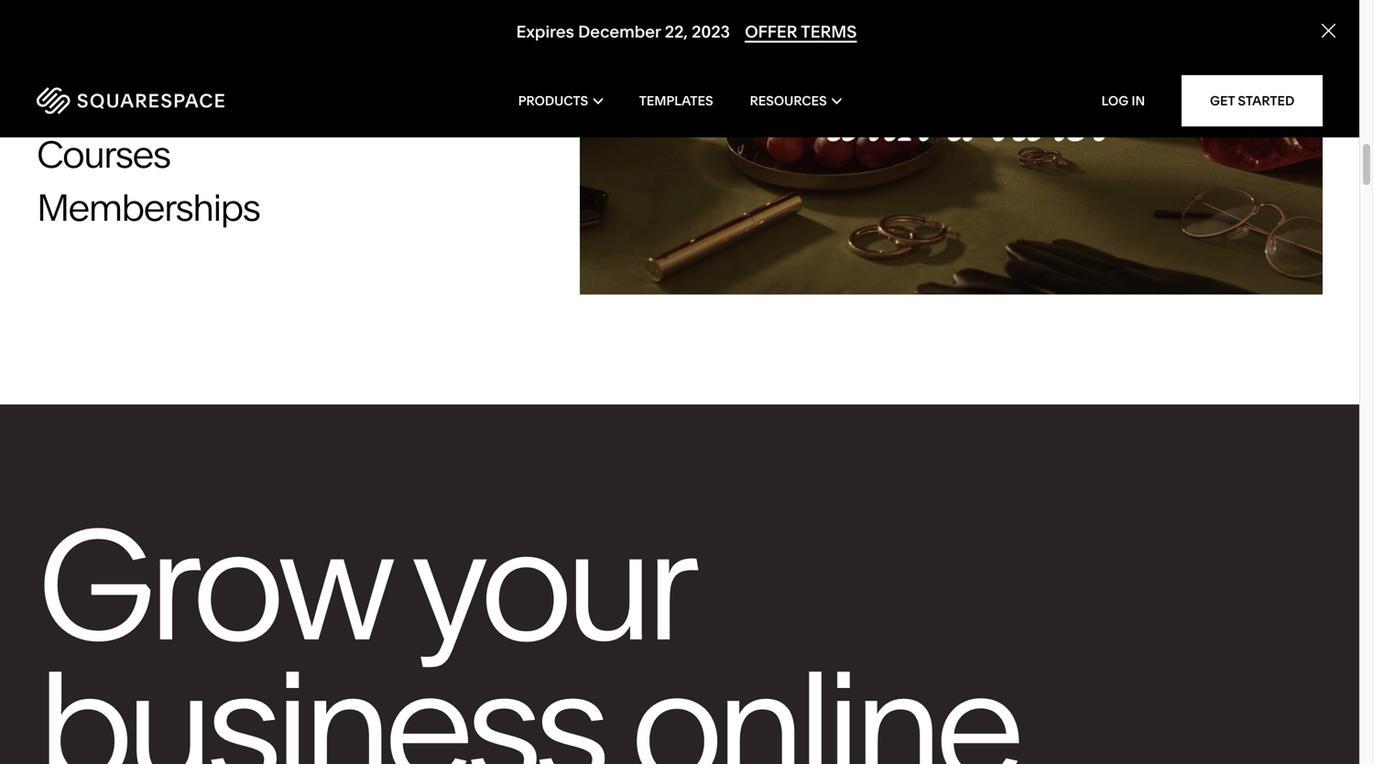 Task type: vqa. For each thing, say whether or not it's contained in the screenshot.
Memberships
yes



Task type: describe. For each thing, give the bounding box(es) containing it.
offer terms
[[745, 22, 857, 42]]

get
[[1210, 93, 1235, 109]]

offer terms link
[[745, 22, 857, 43]]

log             in link
[[1102, 93, 1145, 109]]

december
[[578, 22, 661, 42]]

templates
[[639, 93, 713, 109]]

terms
[[801, 22, 857, 42]]

squarespace logo link
[[37, 87, 294, 115]]

grow your business online
[[37, 492, 1017, 764]]

offer
[[745, 22, 798, 42]]

personal & cv link
[[37, 79, 296, 124]]

resources
[[750, 93, 827, 109]]

&
[[182, 79, 204, 124]]

online
[[630, 633, 1017, 764]]

business
[[37, 633, 602, 764]]

log             in
[[1102, 93, 1145, 109]]

memberships link
[[37, 185, 296, 230]]

cv
[[212, 79, 260, 124]]

expires
[[516, 22, 574, 42]]

products button
[[518, 64, 603, 137]]

2023
[[692, 22, 730, 42]]

personal & cv courses memberships
[[37, 79, 260, 230]]

courses link
[[37, 132, 206, 177]]



Task type: locate. For each thing, give the bounding box(es) containing it.
in
[[1132, 93, 1145, 109]]

personal
[[37, 79, 174, 124]]

your
[[411, 492, 687, 679]]

products
[[518, 93, 588, 109]]

resources button
[[750, 64, 841, 137]]

squarespace logo image
[[37, 87, 224, 115]]

courses
[[37, 132, 170, 177]]

22,
[[665, 22, 688, 42]]

started
[[1238, 93, 1295, 109]]

expires december 22, 2023
[[516, 22, 730, 42]]

templates link
[[639, 64, 713, 137]]

grow
[[37, 492, 386, 679]]

get started link
[[1182, 75, 1323, 126]]

memberships
[[37, 185, 260, 230]]

log
[[1102, 93, 1129, 109]]

get started
[[1210, 93, 1295, 109]]



